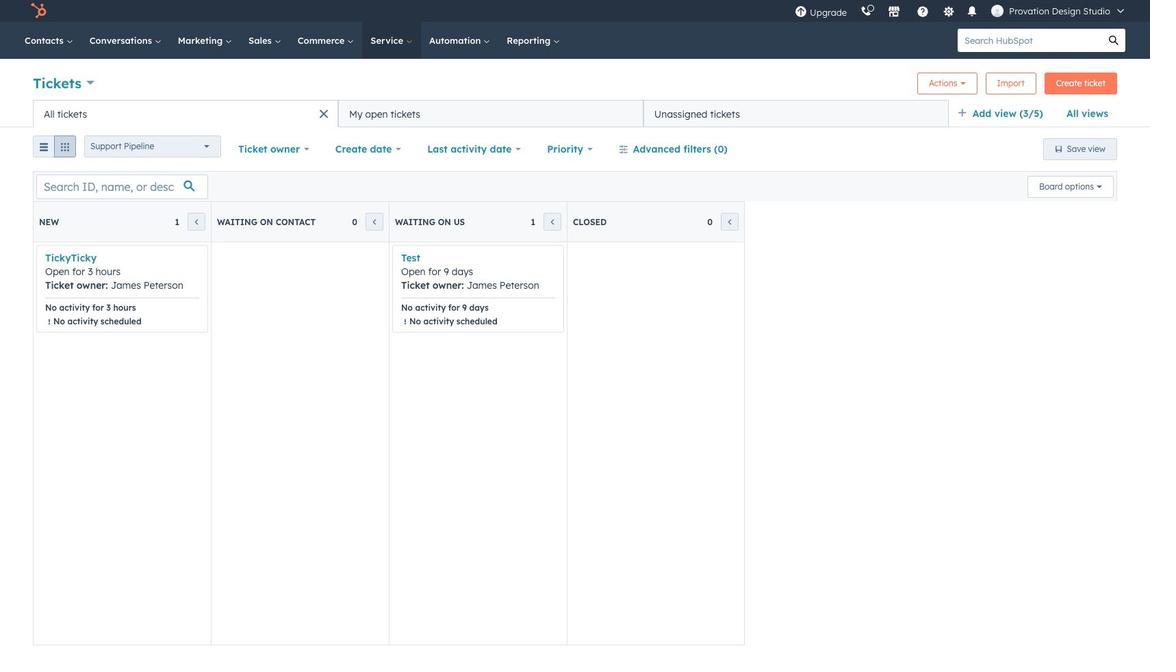 Task type: describe. For each thing, give the bounding box(es) containing it.
Search HubSpot search field
[[958, 29, 1102, 52]]

marketplaces image
[[888, 6, 900, 18]]



Task type: vqa. For each thing, say whether or not it's contained in the screenshot.
top behavior
no



Task type: locate. For each thing, give the bounding box(es) containing it.
banner
[[33, 68, 1117, 100]]

group
[[33, 136, 76, 163]]

Search ID, name, or description search field
[[36, 174, 208, 199]]

menu
[[788, 0, 1134, 22]]

james peterson image
[[992, 5, 1004, 17]]



